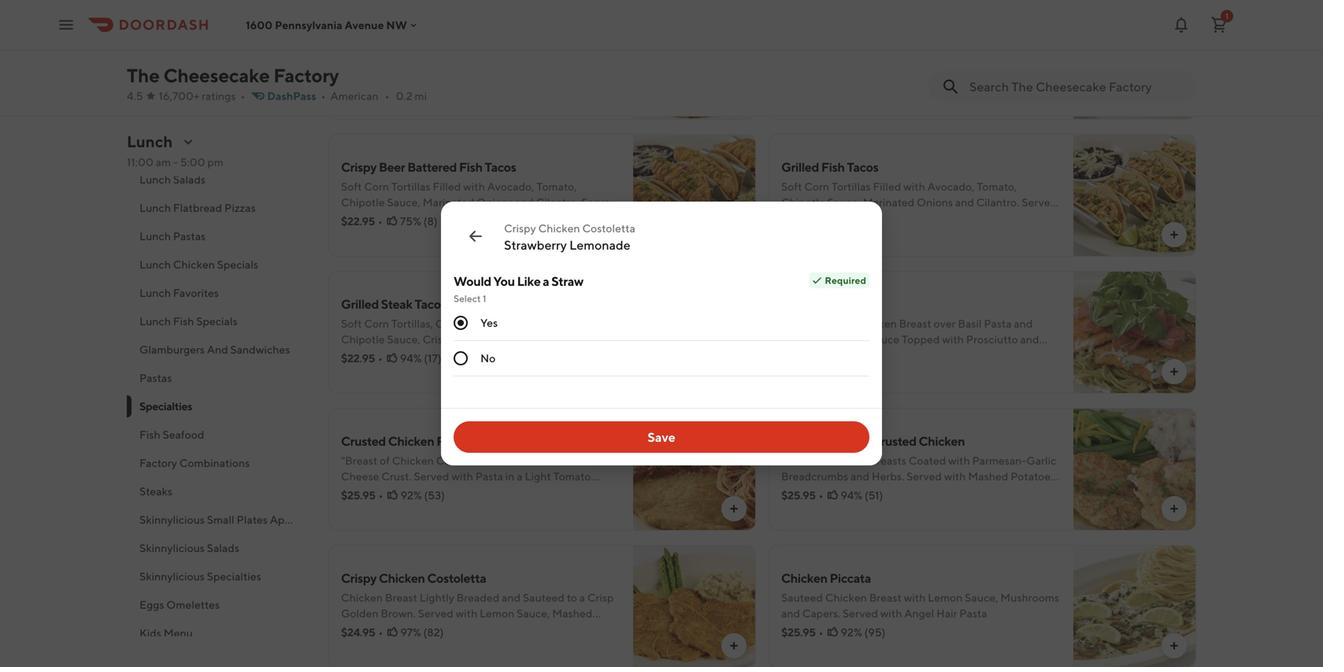 Task type: vqa. For each thing, say whether or not it's contained in the screenshot.
Remi43 Flower & Coffee
no



Task type: describe. For each thing, give the bounding box(es) containing it.
grilled fish tacos image
[[1073, 134, 1196, 257]]

tortillas inside grilled fish tacos soft corn tortillas filled with avocado, tomato, chipotle sauce, marinated onions and cilantro.  served with rice and beans
[[832, 180, 871, 193]]

peas,
[[452, 43, 479, 56]]

$25.95 • for crusted
[[341, 489, 383, 502]]

grilled for grilled steak tacos
[[341, 297, 379, 311]]

eggs
[[139, 598, 164, 611]]

would you like a straw group
[[454, 272, 869, 376]]

herbs.
[[872, 470, 904, 483]]

• for crispy chicken costoletta
[[378, 626, 383, 639]]

yes
[[480, 316, 498, 329]]

cheese inside crusted chicken romano "breast of chicken coated with a romano-parmesan cheese crust. served with pasta in a light tomato sauce"
[[341, 470, 379, 483]]

corn inside grilled fish tacos soft corn tortillas filled with avocado, tomato, chipotle sauce, marinated onions and cilantro.  served with rice and beans
[[804, 180, 829, 193]]

romano
[[436, 434, 483, 449]]

1 vertical spatial parmesan-
[[972, 454, 1027, 467]]

filled inside grilled fish tacos soft corn tortillas filled with avocado, tomato, chipotle sauce, marinated onions and cilantro.  served with rice and beans
[[873, 180, 901, 193]]

16,700+
[[159, 89, 199, 102]]

chicken bellagio image
[[1073, 271, 1196, 394]]

tacos for grilled steak tacos
[[415, 297, 446, 311]]

avocado, inside crispy beer battered fish tacos soft corn tortillas filled with avocado, tomato, chipotle sauce, marinated onions and cilantro.  served with rice and beans
[[487, 180, 534, 193]]

$22.95 for grilled
[[341, 352, 375, 365]]

mi
[[415, 89, 427, 102]]

beans inside soft corn tortillas filled with mildly spicy chicken, cheese, tomato, avocado, onion, chipotle and cilantro. served with rice and beans
[[934, 74, 965, 87]]

tomato
[[553, 470, 591, 483]]

specials for lunch fish specials
[[196, 315, 238, 328]]

skinnylicious specialties button
[[127, 562, 310, 591]]

dialog containing strawberry lemonade
[[441, 202, 882, 465]]

gravy
[[446, 59, 476, 72]]

cheese,
[[781, 59, 822, 72]]

small
[[207, 513, 234, 526]]

crispy chicken costoletta chicken breast lightly breaded and sauteed to a crisp golden brown. served with lemon sauce, mashed potatoes and fresh asparagus
[[341, 571, 614, 636]]

$22.95 for crispy
[[341, 215, 375, 228]]

tomato, for corn
[[824, 59, 865, 72]]

american
[[330, 89, 379, 102]]

omelettes
[[166, 598, 220, 611]]

crispy beer battered fish tacos image
[[633, 134, 756, 257]]

grilled steak tacos image
[[633, 271, 756, 394]]

potato-
[[341, 74, 380, 87]]

tomato, inside crispy beer battered fish tacos soft corn tortillas filled with avocado, tomato, chipotle sauce, marinated onions and cilantro.  served with rice and beans
[[537, 180, 577, 193]]

94% (17)
[[400, 352, 441, 365]]

hair
[[936, 607, 957, 620]]

cream
[[833, 333, 867, 346]]

94% (51)
[[841, 489, 883, 502]]

corn inside soft corn tortillas filled with mildly spicy chicken, cheese, tomato, avocado, onion, chipotle and cilantro. served with rice and beans
[[804, 43, 829, 56]]

1 items, open order cart image
[[1210, 15, 1229, 34]]

• for crusted chicken romano
[[379, 489, 383, 502]]

soft inside grilled fish tacos soft corn tortillas filled with avocado, tomato, chipotle sauce, marinated onions and cilantro.  served with rice and beans
[[781, 180, 802, 193]]

pasta inside crispy coated chicken breast over basil pasta and parmesan cream sauce topped with prosciutto and arugula salad
[[984, 317, 1012, 330]]

corn inside grilled steak tacos soft corn tortillas, chargrilled steak, avocado, tomato, chipotle sauce, crispy onions and cilantro. served with rice and beans
[[364, 317, 389, 330]]

tacos for grilled fish tacos
[[847, 159, 878, 174]]

served inside grilled fish tacos soft corn tortillas filled with avocado, tomato, chipotle sauce, marinated onions and cilantro.  served with rice and beans
[[1022, 196, 1057, 209]]

91%
[[842, 352, 861, 365]]

sandwiches
[[230, 343, 290, 356]]

steak,
[[494, 317, 525, 330]]

sauteed inside crispy chicken costoletta chicken breast lightly breaded and sauteed to a crisp golden brown. served with lemon sauce, mashed potatoes and fresh asparagus
[[523, 591, 565, 604]]

glamburgers and sandwiches button
[[127, 336, 310, 364]]

served inside chicken piccata sauteed chicken breast with lemon sauce, mushrooms and capers. served with angel hair pasta
[[843, 607, 878, 620]]

soft inside crispy beer battered fish tacos soft corn tortillas filled with avocado, tomato, chipotle sauce, marinated onions and cilantro.  served with rice and beans
[[341, 180, 362, 193]]

chipotle inside grilled fish tacos soft corn tortillas filled with avocado, tomato, chipotle sauce, marinated onions and cilantro.  served with rice and beans
[[781, 196, 825, 209]]

(82)
[[423, 626, 444, 639]]

onions inside crispy beer battered fish tacos soft corn tortillas filled with avocado, tomato, chipotle sauce, marinated onions and cilantro.  served with rice and beans
[[477, 196, 513, 209]]

favorites
[[173, 286, 219, 299]]

romano-
[[508, 454, 555, 467]]

$25.95 • for parmesan-
[[781, 489, 823, 502]]

and
[[207, 343, 228, 356]]

1600 pennsylvania avenue nw
[[246, 18, 407, 31]]

shepherd's pie ground beef, carrots, peas, zucchini and onions in a delicious mushroom gravy covered with a mashed potato-parmesan cheese crust
[[341, 22, 603, 87]]

salad
[[823, 348, 851, 361]]

lunch salads button
[[127, 165, 310, 194]]

shepherd's pie image
[[633, 0, 756, 120]]

onions inside "shepherd's pie ground beef, carrots, peas, zucchini and onions in a delicious mushroom gravy covered with a mashed potato-parmesan cheese crust"
[[548, 43, 584, 56]]

chipotle inside grilled steak tacos soft corn tortillas, chargrilled steak, avocado, tomato, chipotle sauce, crispy onions and cilantro. served with rice and beans
[[341, 333, 385, 346]]

(8)
[[423, 215, 438, 228]]

save button
[[454, 421, 869, 453]]

lunch chicken specials
[[139, 258, 258, 271]]

crispy for breast
[[781, 317, 813, 330]]

pm
[[207, 156, 224, 169]]

Yes radio
[[454, 316, 468, 330]]

parmesan inside "shepherd's pie ground beef, carrots, peas, zucchini and onions in a delicious mushroom gravy covered with a mashed potato-parmesan cheese crust"
[[380, 74, 429, 87]]

avocado, inside soft corn tortillas filled with mildly spicy chicken, cheese, tomato, avocado, onion, chipotle and cilantro. served with rice and beans
[[867, 59, 914, 72]]

crusted inside crusted chicken romano "breast of chicken coated with a romano-parmesan cheese crust. served with pasta in a light tomato sauce"
[[341, 434, 386, 449]]

75% (8)
[[400, 215, 438, 228]]

breast for costoletta
[[385, 591, 417, 604]]

potatoes inside crispy chicken costoletta chicken breast lightly breaded and sauteed to a crisp golden brown. served with lemon sauce, mashed potatoes and fresh asparagus
[[341, 623, 386, 636]]

1 button
[[1203, 9, 1235, 41]]

avenue
[[345, 18, 384, 31]]

sauce, inside grilled fish tacos soft corn tortillas filled with avocado, tomato, chipotle sauce, marinated onions and cilantro.  served with rice and beans
[[827, 196, 861, 209]]

corn inside crispy beer battered fish tacos soft corn tortillas filled with avocado, tomato, chipotle sauce, marinated onions and cilantro.  served with rice and beans
[[364, 180, 389, 193]]

crispy for strawberry
[[504, 222, 536, 235]]

add item to cart image for crusted chicken romano
[[728, 502, 740, 515]]

• left "american"
[[321, 89, 326, 102]]

chargrilled
[[435, 317, 491, 330]]

marinated inside crispy beer battered fish tacos soft corn tortillas filled with avocado, tomato, chipotle sauce, marinated onions and cilantro.  served with rice and beans
[[423, 196, 474, 209]]

grilled for grilled fish tacos
[[781, 159, 819, 174]]

lunch for lunch fish specials
[[139, 315, 171, 328]]

seafood
[[163, 428, 204, 441]]

served inside crispy chicken costoletta chicken breast lightly breaded and sauteed to a crisp golden brown. served with lemon sauce, mashed potatoes and fresh asparagus
[[418, 607, 453, 620]]

kids menu button
[[127, 619, 310, 647]]

fish seafood button
[[127, 421, 310, 449]]

(53)
[[424, 489, 445, 502]]

shepherd's
[[341, 22, 403, 37]]

lemon inside crispy chicken costoletta chicken breast lightly breaded and sauteed to a crisp golden brown. served with lemon sauce, mashed potatoes and fresh asparagus
[[480, 607, 515, 620]]

filled inside soft corn tortillas filled with mildly spicy chicken, cheese, tomato, avocado, onion, chipotle and cilantro. served with rice and beans
[[873, 43, 901, 56]]

lemon inside chicken piccata sauteed chicken breast with lemon sauce, mushrooms and capers. served with angel hair pasta
[[928, 591, 963, 604]]

filled inside crispy beer battered fish tacos soft corn tortillas filled with avocado, tomato, chipotle sauce, marinated onions and cilantro.  served with rice and beans
[[433, 180, 461, 193]]

5:00
[[180, 156, 205, 169]]

(51)
[[865, 489, 883, 502]]

and inside "shepherd's pie ground beef, carrots, peas, zucchini and onions in a delicious mushroom gravy covered with a mashed potato-parmesan cheese crust"
[[526, 43, 545, 56]]

grilled steak tacos soft corn tortillas, chargrilled steak, avocado, tomato, chipotle sauce, crispy onions and cilantro. served with rice and beans
[[341, 297, 616, 361]]

the
[[127, 64, 160, 87]]

marinated inside grilled fish tacos soft corn tortillas filled with avocado, tomato, chipotle sauce, marinated onions and cilantro.  served with rice and beans
[[863, 196, 915, 209]]

• for parmesan-herb crusted chicken
[[819, 489, 823, 502]]

dashpass
[[267, 89, 316, 102]]

lunch favorites
[[139, 286, 219, 299]]

crispy beer battered fish tacos soft corn tortillas filled with avocado, tomato, chipotle sauce, marinated onions and cilantro.  served with rice and beans
[[341, 159, 617, 224]]

91% (47)
[[842, 352, 883, 365]]

kids menu
[[139, 627, 193, 640]]

94% for herb
[[841, 489, 862, 502]]

am
[[156, 156, 171, 169]]

steaks
[[139, 485, 172, 498]]

lightly
[[420, 591, 454, 604]]

sauce, inside crispy chicken costoletta chicken breast lightly breaded and sauteed to a crisp golden brown. served with lemon sauce, mashed potatoes and fresh asparagus
[[517, 607, 550, 620]]

back image
[[466, 227, 485, 246]]

mashed inside the parmesan-herb crusted chicken sauteed chicken breasts coated with parmesan-garlic breadcrumbs and herbs. served with mashed potatoes and green beans
[[968, 470, 1008, 483]]

1 horizontal spatial factory
[[273, 64, 339, 87]]

pastas inside "button"
[[139, 371, 172, 384]]

94% for steak
[[400, 352, 422, 365]]

fish seafood
[[139, 428, 204, 441]]

light
[[525, 470, 551, 483]]

skinnylicious small plates appetizers
[[139, 513, 324, 526]]

parmesan-herb crusted chicken sauteed chicken breasts coated with parmesan-garlic breadcrumbs and herbs. served with mashed potatoes and green beans
[[781, 434, 1056, 499]]

like
[[517, 274, 541, 289]]

the cheesecake factory
[[127, 64, 339, 87]]

chipotle inside soft corn tortillas filled with mildly spicy chicken, cheese, tomato, avocado, onion, chipotle and cilantro. served with rice and beans
[[952, 59, 996, 72]]

sauteed inside chicken piccata sauteed chicken breast with lemon sauce, mushrooms and capers. served with angel hair pasta
[[781, 591, 823, 604]]

zucchini
[[481, 43, 524, 56]]

cilantro. inside grilled steak tacos soft corn tortillas, chargrilled steak, avocado, tomato, chipotle sauce, crispy onions and cilantro. served with rice and beans
[[516, 333, 560, 346]]

chicken piccata sauteed chicken breast with lemon sauce, mushrooms and capers. served with angel hair pasta
[[781, 571, 1059, 620]]

factory combinations
[[139, 456, 250, 469]]

lunch flatbread pizzas
[[139, 201, 256, 214]]

lunch salads
[[139, 173, 206, 186]]

steak
[[381, 297, 412, 311]]

sauce, inside crispy beer battered fish tacos soft corn tortillas filled with avocado, tomato, chipotle sauce, marinated onions and cilantro.  served with rice and beans
[[387, 196, 420, 209]]

• for crispy beer battered fish tacos
[[378, 215, 383, 228]]

capers.
[[802, 607, 841, 620]]

served inside crispy beer battered fish tacos soft corn tortillas filled with avocado, tomato, chipotle sauce, marinated onions and cilantro.  served with rice and beans
[[581, 196, 617, 209]]

with inside crispy chicken costoletta chicken breast lightly breaded and sauteed to a crisp golden brown. served with lemon sauce, mashed potatoes and fresh asparagus
[[456, 607, 477, 620]]

fresh
[[409, 623, 437, 636]]

chicken inside crispy coated chicken breast over basil pasta and parmesan cream sauce topped with prosciutto and arugula salad
[[855, 317, 897, 330]]

chicken piccata image
[[1073, 545, 1196, 667]]

92% (53)
[[400, 489, 445, 502]]

served inside the parmesan-herb crusted chicken sauteed chicken breasts coated with parmesan-garlic breadcrumbs and herbs. served with mashed potatoes and green beans
[[906, 470, 942, 483]]

open menu image
[[57, 15, 76, 34]]

lunch favorites button
[[127, 279, 310, 307]]

crispy for chicken
[[341, 571, 377, 586]]

avocado, inside grilled fish tacos soft corn tortillas filled with avocado, tomato, chipotle sauce, marinated onions and cilantro.  served with rice and beans
[[927, 180, 975, 193]]

crispy for fish
[[341, 159, 377, 174]]

• for chicken piccata
[[819, 626, 823, 639]]

served inside soft corn tortillas filled with mildly spicy chicken, cheese, tomato, avocado, onion, chipotle and cilantro. served with rice and beans
[[827, 74, 862, 87]]

chicken inside button
[[173, 258, 215, 271]]

battered
[[407, 159, 457, 174]]

skinnylicious salads
[[139, 541, 239, 554]]

parmesan inside crispy coated chicken breast over basil pasta and parmesan cream sauce topped with prosciutto and arugula salad
[[781, 333, 831, 346]]

rice inside soft corn tortillas filled with mildly spicy chicken, cheese, tomato, avocado, onion, chipotle and cilantro. served with rice and beans
[[888, 74, 911, 87]]

lemonade
[[569, 237, 631, 252]]

fish inside grilled fish tacos soft corn tortillas filled with avocado, tomato, chipotle sauce, marinated onions and cilantro.  served with rice and beans
[[821, 159, 845, 174]]

beans for herb
[[836, 486, 867, 499]]

sauce, inside chicken piccata sauteed chicken breast with lemon sauce, mushrooms and capers. served with angel hair pasta
[[965, 591, 998, 604]]

a inside crispy chicken costoletta chicken breast lightly breaded and sauteed to a crisp golden brown. served with lemon sauce, mashed potatoes and fresh asparagus
[[579, 591, 585, 604]]

0 horizontal spatial specialties
[[139, 400, 192, 413]]

mashed inside "shepherd's pie ground beef, carrots, peas, zucchini and onions in a delicious mushroom gravy covered with a mashed potato-parmesan cheese crust"
[[555, 59, 596, 72]]

pizzas
[[224, 201, 256, 214]]

lunch pastas button
[[127, 222, 310, 250]]

coated inside the parmesan-herb crusted chicken sauteed chicken breasts coated with parmesan-garlic breadcrumbs and herbs. served with mashed potatoes and green beans
[[909, 454, 946, 467]]

fish inside crispy beer battered fish tacos soft corn tortillas filled with avocado, tomato, chipotle sauce, marinated onions and cilantro.  served with rice and beans
[[459, 159, 482, 174]]

costoletta for lemonade
[[582, 222, 635, 235]]

lunch for lunch pastas
[[139, 230, 171, 243]]

add item to cart image for parmesan-herb crusted chicken
[[1168, 502, 1181, 515]]

grilled fish tacos soft corn tortillas filled with avocado, tomato, chipotle sauce, marinated onions and cilantro.  served with rice and beans
[[781, 159, 1057, 224]]

flatbread
[[173, 201, 222, 214]]

soft inside soft corn tortillas filled with mildly spicy chicken, cheese, tomato, avocado, onion, chipotle and cilantro. served with rice and beans
[[781, 43, 802, 56]]

rice inside grilled fish tacos soft corn tortillas filled with avocado, tomato, chipotle sauce, marinated onions and cilantro.  served with rice and beans
[[805, 211, 828, 224]]

breast for sauteed
[[869, 591, 902, 604]]

no
[[480, 352, 496, 365]]

sauce
[[869, 333, 900, 346]]

lunch fish specials
[[139, 315, 238, 328]]

soft corn tortillas filled with mildly spicy chicken, cheese, tomato, avocado, onion, chipotle and cilantro. served with rice and beans
[[781, 43, 1035, 87]]

baja chicken tacos image
[[1073, 0, 1196, 120]]

-
[[173, 156, 178, 169]]

pie
[[406, 22, 424, 37]]



Task type: locate. For each thing, give the bounding box(es) containing it.
parmesan inside crusted chicken romano "breast of chicken coated with a romano-parmesan cheese crust. served with pasta in a light tomato sauce"
[[555, 454, 604, 467]]

coated inside crispy coated chicken breast over basil pasta and parmesan cream sauce topped with prosciutto and arugula salad
[[816, 317, 853, 330]]

skinnylicious salads button
[[127, 534, 310, 562]]

1 vertical spatial specialties
[[207, 570, 261, 583]]

crispy
[[341, 159, 377, 174], [504, 222, 536, 235], [781, 317, 813, 330], [423, 333, 455, 346], [341, 571, 377, 586]]

parmesan up tomato
[[555, 454, 604, 467]]

rice inside grilled steak tacos soft corn tortillas, chargrilled steak, avocado, tomato, chipotle sauce, crispy onions and cilantro. served with rice and beans
[[365, 348, 387, 361]]

beans inside grilled fish tacos soft corn tortillas filled with avocado, tomato, chipotle sauce, marinated onions and cilantro.  served with rice and beans
[[851, 211, 882, 224]]

• left 0.2
[[385, 89, 390, 102]]

1 vertical spatial pastas
[[139, 371, 172, 384]]

1 horizontal spatial parmesan
[[555, 454, 604, 467]]

1 horizontal spatial 92%
[[841, 626, 862, 639]]

crispy up arugula
[[781, 317, 813, 330]]

lunch up "11:00"
[[127, 132, 173, 151]]

$22.95 • left 94% (17)
[[341, 352, 383, 365]]

crispy up strawberry
[[504, 222, 536, 235]]

• left 75%
[[378, 215, 383, 228]]

skinnylicious for skinnylicious small plates appetizers
[[139, 513, 205, 526]]

0 vertical spatial cheese
[[431, 74, 470, 87]]

salads for lunch salads
[[173, 173, 206, 186]]

soft inside grilled steak tacos soft corn tortillas, chargrilled steak, avocado, tomato, chipotle sauce, crispy onions and cilantro. served with rice and beans
[[341, 317, 362, 330]]

pasta for crusted chicken romano
[[475, 470, 503, 483]]

crispy inside crispy chicken costoletta chicken breast lightly breaded and sauteed to a crisp golden brown. served with lemon sauce, mashed potatoes and fresh asparagus
[[341, 571, 377, 586]]

crusted chicken romano image
[[633, 408, 756, 531]]

potatoes inside the parmesan-herb crusted chicken sauteed chicken breasts coated with parmesan-garlic breadcrumbs and herbs. served with mashed potatoes and green beans
[[1011, 470, 1055, 483]]

0 horizontal spatial costoletta
[[427, 571, 486, 586]]

asparagus
[[440, 623, 492, 636]]

1600 pennsylvania avenue nw button
[[246, 18, 420, 31]]

beans for fish
[[851, 211, 882, 224]]

and inside chicken piccata sauteed chicken breast with lemon sauce, mushrooms and capers. served with angel hair pasta
[[781, 607, 800, 620]]

1 vertical spatial $22.95 •
[[341, 352, 383, 365]]

0 vertical spatial specials
[[217, 258, 258, 271]]

pasta down romano
[[475, 470, 503, 483]]

0 horizontal spatial crusted
[[341, 434, 386, 449]]

parmesan-herb crusted chicken image
[[1073, 408, 1196, 531]]

potatoes down garlic
[[1011, 470, 1055, 483]]

tortillas inside crispy beer battered fish tacos soft corn tortillas filled with avocado, tomato, chipotle sauce, marinated onions and cilantro.  served with rice and beans
[[391, 180, 430, 193]]

grilled inside grilled fish tacos soft corn tortillas filled with avocado, tomato, chipotle sauce, marinated onions and cilantro.  served with rice and beans
[[781, 159, 819, 174]]

0 horizontal spatial factory
[[139, 456, 177, 469]]

onion,
[[916, 59, 950, 72]]

skinnylicious inside "button"
[[139, 570, 205, 583]]

1 horizontal spatial tacos
[[485, 159, 516, 174]]

1 horizontal spatial crusted
[[872, 434, 916, 449]]

$25.95 • down "breast
[[341, 489, 383, 502]]

0 horizontal spatial lemon
[[480, 607, 515, 620]]

cheese down gravy
[[431, 74, 470, 87]]

2 $22.95 from the top
[[341, 352, 375, 365]]

sauteed inside the parmesan-herb crusted chicken sauteed chicken breasts coated with parmesan-garlic breadcrumbs and herbs. served with mashed potatoes and green beans
[[781, 454, 823, 467]]

crisp
[[587, 591, 614, 604]]

dialog
[[441, 202, 882, 465]]

lemon down breaded
[[480, 607, 515, 620]]

salads down skinnylicious small plates appetizers button
[[207, 541, 239, 554]]

2 vertical spatial mashed
[[552, 607, 592, 620]]

1 marinated from the left
[[423, 196, 474, 209]]

potatoes
[[1011, 470, 1055, 483], [341, 623, 386, 636]]

sauteed left to
[[523, 591, 565, 604]]

factory inside button
[[139, 456, 177, 469]]

$22.95 • left 75%
[[341, 215, 383, 228]]

0 vertical spatial parmesan-
[[781, 434, 841, 449]]

92% for romano
[[400, 489, 422, 502]]

breast up brown.
[[385, 591, 417, 604]]

1 horizontal spatial 1
[[1225, 11, 1229, 20]]

1 vertical spatial in
[[505, 470, 515, 483]]

in
[[586, 43, 595, 56], [505, 470, 515, 483]]

chipotle inside crispy beer battered fish tacos soft corn tortillas filled with avocado, tomato, chipotle sauce, marinated onions and cilantro.  served with rice and beans
[[341, 196, 385, 209]]

cilantro. inside grilled fish tacos soft corn tortillas filled with avocado, tomato, chipotle sauce, marinated onions and cilantro.  served with rice and beans
[[976, 196, 1019, 209]]

breast inside chicken piccata sauteed chicken breast with lemon sauce, mushrooms and capers. served with angel hair pasta
[[869, 591, 902, 604]]

garlic
[[1027, 454, 1056, 467]]

0 vertical spatial 92%
[[400, 489, 422, 502]]

0 horizontal spatial 92%
[[400, 489, 422, 502]]

crusted inside the parmesan-herb crusted chicken sauteed chicken breasts coated with parmesan-garlic breadcrumbs and herbs. served with mashed potatoes and green beans
[[872, 434, 916, 449]]

basil
[[958, 317, 982, 330]]

1 vertical spatial 92%
[[841, 626, 862, 639]]

glamburgers
[[139, 343, 205, 356]]

• down the cheesecake factory at the left top
[[241, 89, 245, 102]]

beer
[[379, 159, 405, 174]]

lunch chicken specials button
[[127, 250, 310, 279]]

• right sauce"
[[379, 489, 383, 502]]

corn
[[804, 43, 829, 56], [364, 180, 389, 193], [804, 180, 829, 193], [364, 317, 389, 330]]

1 skinnylicious from the top
[[139, 513, 205, 526]]

lunch fish specials button
[[127, 307, 310, 336]]

select
[[454, 293, 481, 304]]

beans for steak
[[411, 348, 441, 361]]

1 $22.95 from the top
[[341, 215, 375, 228]]

94%
[[400, 352, 422, 365], [841, 489, 862, 502]]

pastas button
[[127, 364, 310, 392]]

tortillas inside soft corn tortillas filled with mildly spicy chicken, cheese, tomato, avocado, onion, chipotle and cilantro. served with rice and beans
[[832, 43, 871, 56]]

92% for sauteed
[[841, 626, 862, 639]]

cilantro. inside crispy beer battered fish tacos soft corn tortillas filled with avocado, tomato, chipotle sauce, marinated onions and cilantro.  served with rice and beans
[[536, 196, 579, 209]]

$25.95 for chicken
[[781, 626, 816, 639]]

lunch for lunch
[[127, 132, 173, 151]]

served
[[827, 74, 862, 87], [581, 196, 617, 209], [1022, 196, 1057, 209], [562, 333, 597, 346], [414, 470, 449, 483], [906, 470, 942, 483], [418, 607, 453, 620], [843, 607, 878, 620]]

1 horizontal spatial grilled
[[781, 159, 819, 174]]

2 horizontal spatial tacos
[[847, 159, 878, 174]]

97% (82)
[[400, 626, 444, 639]]

skinnylicious down steaks
[[139, 513, 205, 526]]

1 vertical spatial mashed
[[968, 470, 1008, 483]]

costoletta up lightly
[[427, 571, 486, 586]]

1 crusted from the left
[[341, 434, 386, 449]]

lunch left "favorites" at the top
[[139, 286, 171, 299]]

0 vertical spatial specialties
[[139, 400, 192, 413]]

lunch down lunch salads on the left top of page
[[139, 201, 171, 214]]

rice inside crispy beer battered fish tacos soft corn tortillas filled with avocado, tomato, chipotle sauce, marinated onions and cilantro.  served with rice and beans
[[365, 211, 387, 224]]

0 vertical spatial pastas
[[173, 230, 206, 243]]

skinnylicious for skinnylicious salads
[[139, 541, 205, 554]]

pastas inside button
[[173, 230, 206, 243]]

served inside crusted chicken romano "breast of chicken coated with a romano-parmesan cheese crust. served with pasta in a light tomato sauce"
[[414, 470, 449, 483]]

(17)
[[424, 352, 441, 365]]

skinnylicious inside button
[[139, 541, 205, 554]]

fish
[[459, 159, 482, 174], [821, 159, 845, 174], [173, 315, 194, 328], [139, 428, 160, 441]]

add item to cart image for soft corn tortillas filled with mildly spicy chicken, cheese, tomato, avocado, onion, chipotle and cilantro. served with rice and beans
[[1168, 91, 1181, 104]]

crispy coated chicken breast over basil pasta and parmesan cream sauce topped with prosciutto and arugula salad
[[781, 317, 1039, 361]]

lunch up glamburgers
[[139, 315, 171, 328]]

pasta up prosciutto
[[984, 317, 1012, 330]]

2 horizontal spatial parmesan
[[781, 333, 831, 346]]

skinnylicious for skinnylicious specialties
[[139, 570, 205, 583]]

$22.95 • for grilled
[[341, 352, 383, 365]]

beef,
[[382, 43, 408, 56]]

sauteed up capers.
[[781, 591, 823, 604]]

add item to cart image for sauteed
[[1168, 640, 1181, 652]]

plates
[[237, 513, 268, 526]]

salads down 5:00
[[173, 173, 206, 186]]

golden
[[341, 607, 379, 620]]

grilled
[[781, 159, 819, 174], [341, 297, 379, 311]]

$22.95 • for crispy
[[341, 215, 383, 228]]

cilantro. inside soft corn tortillas filled with mildly spicy chicken, cheese, tomato, avocado, onion, chipotle and cilantro. served with rice and beans
[[781, 74, 824, 87]]

1 horizontal spatial parmesan-
[[972, 454, 1027, 467]]

combinations
[[179, 456, 250, 469]]

tomato, for fish
[[977, 180, 1017, 193]]

2 vertical spatial parmesan
[[555, 454, 604, 467]]

arugula
[[781, 348, 821, 361]]

No radio
[[454, 351, 468, 365]]

2 horizontal spatial coated
[[909, 454, 946, 467]]

notification bell image
[[1172, 15, 1191, 34]]

$25.95 • for chicken
[[781, 626, 823, 639]]

0 vertical spatial 1
[[1225, 11, 1229, 20]]

in inside crusted chicken romano "breast of chicken coated with a romano-parmesan cheese crust. served with pasta in a light tomato sauce"
[[505, 470, 515, 483]]

in inside "shepherd's pie ground beef, carrots, peas, zucchini and onions in a delicious mushroom gravy covered with a mashed potato-parmesan cheese crust"
[[586, 43, 595, 56]]

0 horizontal spatial marinated
[[423, 196, 474, 209]]

mushrooms
[[1000, 591, 1059, 604]]

1 horizontal spatial coated
[[816, 317, 853, 330]]

0 horizontal spatial grilled
[[341, 297, 379, 311]]

crispy chicken costoletta strawberry lemonade
[[504, 222, 635, 252]]

0 horizontal spatial coated
[[436, 454, 473, 467]]

2 $22.95 • from the top
[[341, 352, 383, 365]]

coated down romano
[[436, 454, 473, 467]]

lunch down lunch flatbread pizzas
[[139, 230, 171, 243]]

2 vertical spatial skinnylicious
[[139, 570, 205, 583]]

a inside the would you like a straw select 1
[[543, 274, 549, 289]]

1 right notification bell image
[[1225, 11, 1229, 20]]

onions
[[548, 43, 584, 56], [477, 196, 513, 209], [917, 196, 953, 209], [457, 333, 493, 346]]

1 horizontal spatial salads
[[207, 541, 239, 554]]

costoletta for breast
[[427, 571, 486, 586]]

eggs omelettes button
[[127, 591, 310, 619]]

coated up cream
[[816, 317, 853, 330]]

beans inside the parmesan-herb crusted chicken sauteed chicken breasts coated with parmesan-garlic breadcrumbs and herbs. served with mashed potatoes and green beans
[[836, 486, 867, 499]]

$25.95 down "breast
[[341, 489, 375, 502]]

add item to cart image
[[728, 365, 740, 378], [1168, 365, 1181, 378], [728, 640, 740, 652], [1168, 640, 1181, 652]]

0 vertical spatial in
[[586, 43, 595, 56]]

mushroom
[[390, 59, 444, 72]]

beans right green
[[836, 486, 867, 499]]

specialties
[[139, 400, 192, 413], [207, 570, 261, 583]]

with inside "shepherd's pie ground beef, carrots, peas, zucchini and onions in a delicious mushroom gravy covered with a mashed potato-parmesan cheese crust"
[[523, 59, 545, 72]]

sauce"
[[341, 486, 376, 499]]

crispy inside crispy beer battered fish tacos soft corn tortillas filled with avocado, tomato, chipotle sauce, marinated onions and cilantro.  served with rice and beans
[[341, 159, 377, 174]]

11:00
[[127, 156, 153, 169]]

3 skinnylicious from the top
[[139, 570, 205, 583]]

crispy inside grilled steak tacos soft corn tortillas, chargrilled steak, avocado, tomato, chipotle sauce, crispy onions and cilantro. served with rice and beans
[[423, 333, 455, 346]]

skinnylicious up eggs omelettes
[[139, 570, 205, 583]]

breast up "topped"
[[899, 317, 931, 330]]

1 vertical spatial $22.95
[[341, 352, 375, 365]]

crispy left beer
[[341, 159, 377, 174]]

factory up dashpass • on the top
[[273, 64, 339, 87]]

0 vertical spatial costoletta
[[582, 222, 635, 235]]

appetizers
[[270, 513, 324, 526]]

beans down the onion,
[[934, 74, 965, 87]]

lunch flatbread pizzas button
[[127, 194, 310, 222]]

potatoes down golden
[[341, 623, 386, 636]]

92% left (95)
[[841, 626, 862, 639]]

salads inside skinnylicious salads button
[[207, 541, 239, 554]]

1 horizontal spatial lemon
[[928, 591, 963, 604]]

save
[[648, 430, 676, 445]]

cheese inside "shepherd's pie ground beef, carrots, peas, zucchini and onions in a delicious mushroom gravy covered with a mashed potato-parmesan cheese crust"
[[431, 74, 470, 87]]

parmesan up arugula
[[781, 333, 831, 346]]

beans up required
[[851, 211, 882, 224]]

breast
[[899, 317, 931, 330], [385, 591, 417, 604], [869, 591, 902, 604]]

cheese
[[431, 74, 470, 87], [341, 470, 379, 483]]

75%
[[400, 215, 421, 228]]

$22.95 left 75%
[[341, 215, 375, 228]]

with inside grilled steak tacos soft corn tortillas, chargrilled steak, avocado, tomato, chipotle sauce, crispy onions and cilantro. served with rice and beans
[[341, 348, 363, 361]]

$25.95 down the breadcrumbs
[[781, 489, 816, 502]]

skinnylicious small plates appetizers button
[[127, 506, 324, 534]]

breasts
[[869, 454, 906, 467]]

a
[[597, 43, 603, 56], [547, 59, 553, 72], [543, 274, 549, 289], [500, 454, 505, 467], [517, 470, 523, 483], [579, 591, 585, 604]]

1 vertical spatial cheese
[[341, 470, 379, 483]]

0 vertical spatial pasta
[[984, 317, 1012, 330]]

pasta right hair
[[959, 607, 987, 620]]

breast inside crispy coated chicken breast over basil pasta and parmesan cream sauce topped with prosciutto and arugula salad
[[899, 317, 931, 330]]

1 vertical spatial parmesan
[[781, 333, 831, 346]]

crusted
[[341, 434, 386, 449], [872, 434, 916, 449]]

you
[[493, 274, 515, 289]]

Item Search search field
[[969, 78, 1184, 95]]

costoletta up 'lemonade'
[[582, 222, 635, 235]]

2 marinated from the left
[[863, 196, 915, 209]]

cheesecake
[[163, 64, 270, 87]]

skinnylicious up skinnylicious specialties
[[139, 541, 205, 554]]

beans
[[934, 74, 965, 87], [411, 211, 441, 224], [851, 211, 882, 224], [411, 348, 441, 361], [836, 486, 867, 499]]

add item to cart image for grilled fish tacos
[[1168, 228, 1181, 241]]

crusted up "breast
[[341, 434, 386, 449]]

salads for skinnylicious salads
[[207, 541, 239, 554]]

lemon up hair
[[928, 591, 963, 604]]

lunch down lunch pastas
[[139, 258, 171, 271]]

0 horizontal spatial in
[[505, 470, 515, 483]]

0 vertical spatial parmesan
[[380, 74, 429, 87]]

sauce, inside grilled steak tacos soft corn tortillas, chargrilled steak, avocado, tomato, chipotle sauce, crispy onions and cilantro. served with rice and beans
[[387, 333, 420, 346]]

kids
[[139, 627, 161, 640]]

brown.
[[381, 607, 416, 620]]

1 horizontal spatial pastas
[[173, 230, 206, 243]]

1 horizontal spatial cheese
[[431, 74, 470, 87]]

crispy up (17)
[[423, 333, 455, 346]]

beans inside crispy beer battered fish tacos soft corn tortillas filled with avocado, tomato, chipotle sauce, marinated onions and cilantro.  served with rice and beans
[[411, 211, 441, 224]]

specials inside button
[[217, 258, 258, 271]]

specials inside button
[[196, 315, 238, 328]]

11:00 am - 5:00 pm
[[127, 156, 224, 169]]

specials down the lunch favorites button
[[196, 315, 238, 328]]

crusted up breasts
[[872, 434, 916, 449]]

pastas down lunch flatbread pizzas
[[173, 230, 206, 243]]

specialties up fish seafood
[[139, 400, 192, 413]]

tomato, for steak
[[576, 317, 616, 330]]

beans down battered
[[411, 211, 441, 224]]

specials down lunch pastas button
[[217, 258, 258, 271]]

tomato, inside grilled fish tacos soft corn tortillas filled with avocado, tomato, chipotle sauce, marinated onions and cilantro.  served with rice and beans
[[977, 180, 1017, 193]]

1 vertical spatial factory
[[139, 456, 177, 469]]

served inside grilled steak tacos soft corn tortillas, chargrilled steak, avocado, tomato, chipotle sauce, crispy onions and cilantro. served with rice and beans
[[562, 333, 597, 346]]

$25.95 • down the breadcrumbs
[[781, 489, 823, 502]]

0 horizontal spatial parmesan-
[[781, 434, 841, 449]]

0 vertical spatial $22.95
[[341, 215, 375, 228]]

avocado, inside grilled steak tacos soft corn tortillas, chargrilled steak, avocado, tomato, chipotle sauce, crispy onions and cilantro. served with rice and beans
[[527, 317, 574, 330]]

1 vertical spatial salads
[[207, 541, 239, 554]]

$22.95 •
[[341, 215, 383, 228], [341, 352, 383, 365]]

4.5
[[127, 89, 143, 102]]

0 horizontal spatial 1
[[483, 293, 486, 304]]

salads inside lunch salads button
[[173, 173, 206, 186]]

lunch for lunch salads
[[139, 173, 171, 186]]

0 vertical spatial mashed
[[555, 59, 596, 72]]

0 vertical spatial $22.95 •
[[341, 215, 383, 228]]

0 horizontal spatial parmesan
[[380, 74, 429, 87]]

0 vertical spatial factory
[[273, 64, 339, 87]]

parmesan up 0.2
[[380, 74, 429, 87]]

1 vertical spatial lemon
[[480, 607, 515, 620]]

pasta inside chicken piccata sauteed chicken breast with lemon sauce, mushrooms and capers. served with angel hair pasta
[[959, 607, 987, 620]]

1 vertical spatial 94%
[[841, 489, 862, 502]]

delicious
[[341, 59, 387, 72]]

add item to cart image for tacos
[[728, 365, 740, 378]]

1 vertical spatial pasta
[[475, 470, 503, 483]]

94% left (17)
[[400, 352, 422, 365]]

1 vertical spatial potatoes
[[341, 623, 386, 636]]

onions inside grilled fish tacos soft corn tortillas filled with avocado, tomato, chipotle sauce, marinated onions and cilantro.  served with rice and beans
[[917, 196, 953, 209]]

94% left (51)
[[841, 489, 862, 502]]

1 horizontal spatial in
[[586, 43, 595, 56]]

pastas down glamburgers
[[139, 371, 172, 384]]

would
[[454, 274, 491, 289]]

skinnylicious inside button
[[139, 513, 205, 526]]

1 horizontal spatial marinated
[[863, 196, 915, 209]]

beans inside grilled steak tacos soft corn tortillas, chargrilled steak, avocado, tomato, chipotle sauce, crispy onions and cilantro. served with rice and beans
[[411, 348, 441, 361]]

specialties inside "button"
[[207, 570, 261, 583]]

lunch for lunch favorites
[[139, 286, 171, 299]]

0 horizontal spatial 94%
[[400, 352, 422, 365]]

factory up steaks
[[139, 456, 177, 469]]

coated right breasts
[[909, 454, 946, 467]]

0 horizontal spatial cheese
[[341, 470, 379, 483]]

0 vertical spatial lemon
[[928, 591, 963, 604]]

crispy up golden
[[341, 571, 377, 586]]

1 right the select
[[483, 293, 486, 304]]

1 horizontal spatial costoletta
[[582, 222, 635, 235]]

tacos inside crispy beer battered fish tacos soft corn tortillas filled with avocado, tomato, chipotle sauce, marinated onions and cilantro.  served with rice and beans
[[485, 159, 516, 174]]

mashed inside crispy chicken costoletta chicken breast lightly breaded and sauteed to a crisp golden brown. served with lemon sauce, mashed potatoes and fresh asparagus
[[552, 607, 592, 620]]

pasta for chicken piccata
[[959, 607, 987, 620]]

• down capers.
[[819, 626, 823, 639]]

lunch down am
[[139, 173, 171, 186]]

1 vertical spatial specials
[[196, 315, 238, 328]]

specialties down skinnylicious salads button
[[207, 570, 261, 583]]

tacos inside grilled steak tacos soft corn tortillas, chargrilled steak, avocado, tomato, chipotle sauce, crispy onions and cilantro. served with rice and beans
[[415, 297, 446, 311]]

0 horizontal spatial tacos
[[415, 297, 446, 311]]

beans down tortillas,
[[411, 348, 441, 361]]

$25.95 down capers.
[[781, 626, 816, 639]]

onions inside grilled steak tacos soft corn tortillas, chargrilled steak, avocado, tomato, chipotle sauce, crispy onions and cilantro. served with rice and beans
[[457, 333, 493, 346]]

lunch for lunch chicken specials
[[139, 258, 171, 271]]

chipotle
[[952, 59, 996, 72], [341, 196, 385, 209], [781, 196, 825, 209], [341, 333, 385, 346]]

92%
[[400, 489, 422, 502], [841, 626, 862, 639]]

sauteed up the breadcrumbs
[[781, 454, 823, 467]]

1 horizontal spatial 94%
[[841, 489, 862, 502]]

1
[[1225, 11, 1229, 20], [483, 293, 486, 304]]

0 horizontal spatial pastas
[[139, 371, 172, 384]]

0 horizontal spatial salads
[[173, 173, 206, 186]]

chicken inside crispy chicken costoletta strawberry lemonade
[[538, 222, 580, 235]]

ground
[[341, 43, 380, 56]]

pasta inside crusted chicken romano "breast of chicken coated with a romano-parmesan cheese crust. served with pasta in a light tomato sauce"
[[475, 470, 503, 483]]

• for grilled steak tacos
[[378, 352, 383, 365]]

coated inside crusted chicken romano "breast of chicken coated with a romano-parmesan cheese crust. served with pasta in a light tomato sauce"
[[436, 454, 473, 467]]

1 vertical spatial grilled
[[341, 297, 379, 311]]

cheese down "breast
[[341, 470, 379, 483]]

glamburgers and sandwiches
[[139, 343, 290, 356]]

• left 94% (17)
[[378, 352, 383, 365]]

1 horizontal spatial specialties
[[207, 570, 261, 583]]

$25.95 • down capers.
[[781, 626, 823, 639]]

$25.95 for parmesan-
[[781, 489, 816, 502]]

1 $22.95 • from the top
[[341, 215, 383, 228]]

1 horizontal spatial potatoes
[[1011, 470, 1055, 483]]

specials for lunch chicken specials
[[217, 258, 258, 271]]

lunch for lunch flatbread pizzas
[[139, 201, 171, 214]]

1 vertical spatial 1
[[483, 293, 486, 304]]

92% left (53)
[[400, 489, 422, 502]]

0 vertical spatial salads
[[173, 173, 206, 186]]

2 skinnylicious from the top
[[139, 541, 205, 554]]

add item to cart image for costoletta
[[728, 640, 740, 652]]

topped
[[902, 333, 940, 346]]

coated
[[816, 317, 853, 330], [436, 454, 473, 467], [909, 454, 946, 467]]

• right $24.95
[[378, 626, 383, 639]]

add item to cart image
[[1168, 91, 1181, 104], [1168, 228, 1181, 241], [728, 502, 740, 515], [1168, 502, 1181, 515]]

tortillas
[[832, 43, 871, 56], [391, 180, 430, 193], [832, 180, 871, 193]]

tomato, inside soft corn tortillas filled with mildly spicy chicken, cheese, tomato, avocado, onion, chipotle and cilantro. served with rice and beans
[[824, 59, 865, 72]]

piccata
[[830, 571, 871, 586]]

sauce,
[[387, 196, 420, 209], [827, 196, 861, 209], [387, 333, 420, 346], [965, 591, 998, 604], [517, 607, 550, 620]]

1 inside the would you like a straw select 1
[[483, 293, 486, 304]]

to
[[567, 591, 577, 604]]

0 vertical spatial skinnylicious
[[139, 513, 205, 526]]

breast up (95)
[[869, 591, 902, 604]]

lemon
[[928, 591, 963, 604], [480, 607, 515, 620]]

2 crusted from the left
[[872, 434, 916, 449]]

• down the breadcrumbs
[[819, 489, 823, 502]]

covered
[[478, 59, 521, 72]]

1 vertical spatial costoletta
[[427, 571, 486, 586]]

1 inside button
[[1225, 11, 1229, 20]]

0 vertical spatial potatoes
[[1011, 470, 1055, 483]]

1 vertical spatial skinnylicious
[[139, 541, 205, 554]]

0 vertical spatial 94%
[[400, 352, 422, 365]]

crispy chicken costoletta image
[[633, 545, 756, 667]]

$22.95 left 94% (17)
[[341, 352, 375, 365]]

(47)
[[863, 352, 883, 365]]

pasta
[[984, 317, 1012, 330], [475, 470, 503, 483], [959, 607, 987, 620]]

$25.95 for crusted
[[341, 489, 375, 502]]

0 horizontal spatial potatoes
[[341, 623, 386, 636]]

2 vertical spatial pasta
[[959, 607, 987, 620]]

with inside crispy coated chicken breast over basil pasta and parmesan cream sauce topped with prosciutto and arugula salad
[[942, 333, 964, 346]]

0 vertical spatial grilled
[[781, 159, 819, 174]]



